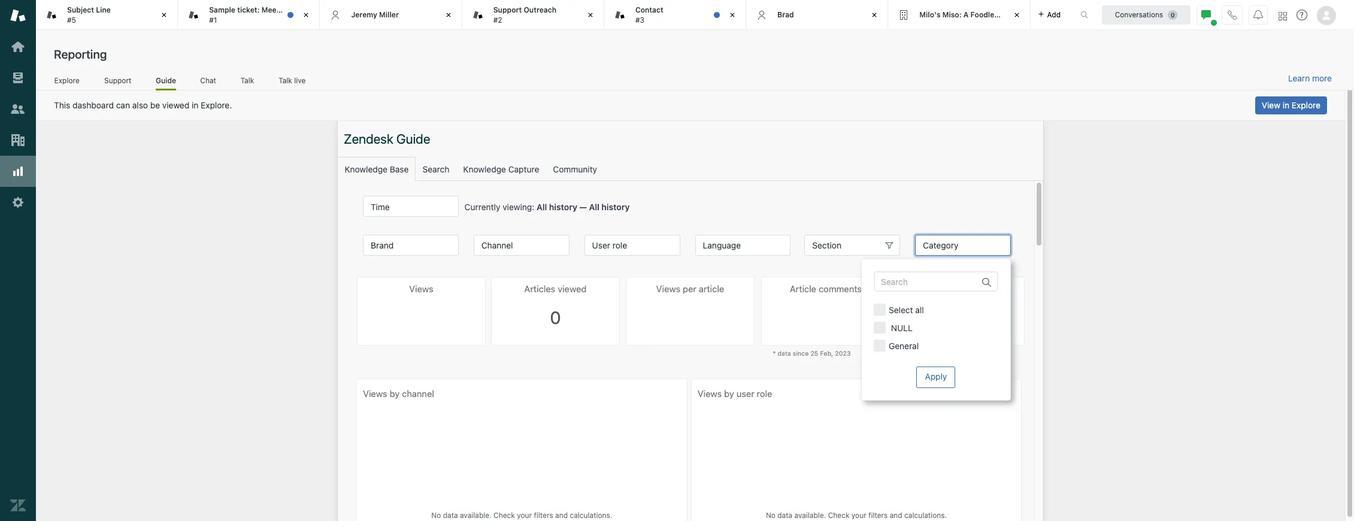 Task type: locate. For each thing, give the bounding box(es) containing it.
in inside 'button'
[[1283, 100, 1290, 110]]

support up can
[[104, 76, 131, 85]]

the
[[281, 5, 293, 14]]

in
[[192, 100, 198, 110], [1283, 100, 1290, 110]]

0 vertical spatial explore
[[54, 76, 80, 85]]

more
[[1313, 73, 1332, 83]]

support outreach #2
[[493, 5, 557, 24]]

0 horizontal spatial explore
[[54, 76, 80, 85]]

close image inside the milo's miso: a foodlez subsidiary tab
[[1011, 9, 1023, 21]]

admin image
[[10, 195, 26, 210]]

ticket
[[295, 5, 315, 14]]

close image
[[158, 9, 170, 21], [300, 9, 312, 21], [442, 9, 454, 21]]

0 horizontal spatial talk
[[241, 76, 254, 85]]

talk link
[[240, 76, 254, 89]]

chat
[[200, 76, 216, 85]]

customers image
[[10, 101, 26, 117]]

close image right foodlez
[[1011, 9, 1023, 21]]

learn more
[[1289, 73, 1332, 83]]

miso:
[[943, 10, 962, 19]]

close image left brad
[[727, 9, 739, 21]]

explore
[[54, 76, 80, 85], [1292, 100, 1321, 110]]

button displays agent's chat status as online. image
[[1202, 10, 1211, 19]]

close image left #3
[[585, 9, 597, 21]]

talk
[[241, 76, 254, 85], [279, 76, 292, 85]]

1 vertical spatial support
[[104, 76, 131, 85]]

talk left live
[[279, 76, 292, 85]]

close image right the
[[300, 9, 312, 21]]

1 horizontal spatial explore
[[1292, 100, 1321, 110]]

1 tab from the left
[[36, 0, 178, 30]]

chat link
[[200, 76, 216, 89]]

tabs tab list
[[36, 0, 1068, 30]]

talk for talk
[[241, 76, 254, 85]]

2 close image from the left
[[727, 9, 739, 21]]

support for support
[[104, 76, 131, 85]]

explore down learn more link
[[1292, 100, 1321, 110]]

get help image
[[1297, 10, 1308, 20]]

2 close image from the left
[[300, 9, 312, 21]]

2 talk from the left
[[279, 76, 292, 85]]

1 horizontal spatial close image
[[300, 9, 312, 21]]

in right 'view' at right top
[[1283, 100, 1290, 110]]

support up #2
[[493, 5, 522, 14]]

1 close image from the left
[[158, 9, 170, 21]]

brad
[[778, 10, 794, 19]]

live
[[294, 76, 306, 85]]

foodlez
[[971, 10, 999, 19]]

close image left the '#1'
[[158, 9, 170, 21]]

3 close image from the left
[[442, 9, 454, 21]]

in right the viewed
[[192, 100, 198, 110]]

ticket:
[[237, 5, 260, 14]]

1 horizontal spatial talk
[[279, 76, 292, 85]]

0 horizontal spatial support
[[104, 76, 131, 85]]

view in explore
[[1262, 100, 1321, 110]]

#1
[[209, 15, 217, 24]]

0 horizontal spatial in
[[192, 100, 198, 110]]

close image left #2
[[442, 9, 454, 21]]

this dashboard can also be viewed in explore.
[[54, 100, 232, 110]]

#2
[[493, 15, 502, 24]]

1 close image from the left
[[585, 9, 597, 21]]

contact
[[636, 5, 664, 14]]

outreach
[[524, 5, 557, 14]]

explore up this
[[54, 76, 80, 85]]

milo's miso: a foodlez subsidiary
[[920, 10, 1038, 19]]

add button
[[1031, 0, 1068, 29]]

explore inside 'button'
[[1292, 100, 1321, 110]]

tab containing sample ticket: meet the ticket
[[178, 0, 320, 30]]

support inside support outreach #2
[[493, 5, 522, 14]]

3 tab from the left
[[462, 0, 604, 30]]

close image
[[585, 9, 597, 21], [727, 9, 739, 21], [869, 9, 881, 21], [1011, 9, 1023, 21]]

talk right chat
[[241, 76, 254, 85]]

0 vertical spatial support
[[493, 5, 522, 14]]

organizations image
[[10, 132, 26, 148]]

3 close image from the left
[[869, 9, 881, 21]]

explore link
[[54, 76, 80, 89]]

zendesk products image
[[1279, 12, 1287, 20]]

viewed
[[162, 100, 189, 110]]

subject
[[67, 5, 94, 14]]

meet
[[262, 5, 279, 14]]

1 talk from the left
[[241, 76, 254, 85]]

2 in from the left
[[1283, 100, 1290, 110]]

close image inside brad tab
[[869, 9, 881, 21]]

4 tab from the left
[[604, 0, 746, 30]]

tab containing support outreach
[[462, 0, 604, 30]]

close image left milo's
[[869, 9, 881, 21]]

brad tab
[[746, 0, 889, 30]]

1 vertical spatial explore
[[1292, 100, 1321, 110]]

4 close image from the left
[[1011, 9, 1023, 21]]

0 horizontal spatial close image
[[158, 9, 170, 21]]

tab
[[36, 0, 178, 30], [178, 0, 320, 30], [462, 0, 604, 30], [604, 0, 746, 30]]

learn
[[1289, 73, 1310, 83]]

support for support outreach #2
[[493, 5, 522, 14]]

1 horizontal spatial in
[[1283, 100, 1290, 110]]

2 tab from the left
[[178, 0, 320, 30]]

1 horizontal spatial support
[[493, 5, 522, 14]]

2 horizontal spatial close image
[[442, 9, 454, 21]]

close image inside jeremy miller tab
[[442, 9, 454, 21]]

support
[[493, 5, 522, 14], [104, 76, 131, 85]]



Task type: describe. For each thing, give the bounding box(es) containing it.
dashboard
[[73, 100, 114, 110]]

milo's
[[920, 10, 941, 19]]

main element
[[0, 0, 36, 521]]

zendesk support image
[[10, 8, 26, 23]]

milo's miso: a foodlez subsidiary tab
[[889, 0, 1038, 30]]

talk live
[[279, 76, 306, 85]]

add
[[1047, 10, 1061, 19]]

tab containing subject line
[[36, 0, 178, 30]]

talk live link
[[278, 76, 306, 89]]

contact #3
[[636, 5, 664, 24]]

close image for tab containing support outreach
[[585, 9, 597, 21]]

jeremy
[[351, 10, 377, 19]]

view in explore button
[[1255, 96, 1327, 114]]

can
[[116, 100, 130, 110]]

jeremy miller tab
[[320, 0, 462, 30]]

close image for the milo's miso: a foodlez subsidiary tab
[[1011, 9, 1023, 21]]

guide link
[[156, 76, 176, 90]]

subject line #5
[[67, 5, 111, 24]]

conversations button
[[1102, 5, 1191, 24]]

view
[[1262, 100, 1281, 110]]

views image
[[10, 70, 26, 86]]

learn more link
[[1289, 73, 1332, 84]]

#5
[[67, 15, 76, 24]]

support link
[[104, 76, 132, 89]]

reporting image
[[10, 164, 26, 179]]

sample
[[209, 5, 235, 14]]

close image for tab containing subject line
[[158, 9, 170, 21]]

#3
[[636, 15, 645, 24]]

reporting
[[54, 47, 107, 61]]

sample ticket: meet the ticket #1
[[209, 5, 315, 24]]

close image for jeremy miller tab
[[442, 9, 454, 21]]

talk for talk live
[[279, 76, 292, 85]]

this
[[54, 100, 70, 110]]

also
[[132, 100, 148, 110]]

get started image
[[10, 39, 26, 55]]

a
[[964, 10, 969, 19]]

close image for brad tab
[[869, 9, 881, 21]]

jeremy miller
[[351, 10, 399, 19]]

1 in from the left
[[192, 100, 198, 110]]

explore.
[[201, 100, 232, 110]]

miller
[[379, 10, 399, 19]]

tab containing contact
[[604, 0, 746, 30]]

be
[[150, 100, 160, 110]]

guide
[[156, 76, 176, 85]]

subsidiary
[[1000, 10, 1038, 19]]

notifications image
[[1254, 10, 1263, 19]]

zendesk image
[[10, 498, 26, 513]]

line
[[96, 5, 111, 14]]

conversations
[[1115, 10, 1164, 19]]



Task type: vqa. For each thing, say whether or not it's contained in the screenshot.
Main Element
yes



